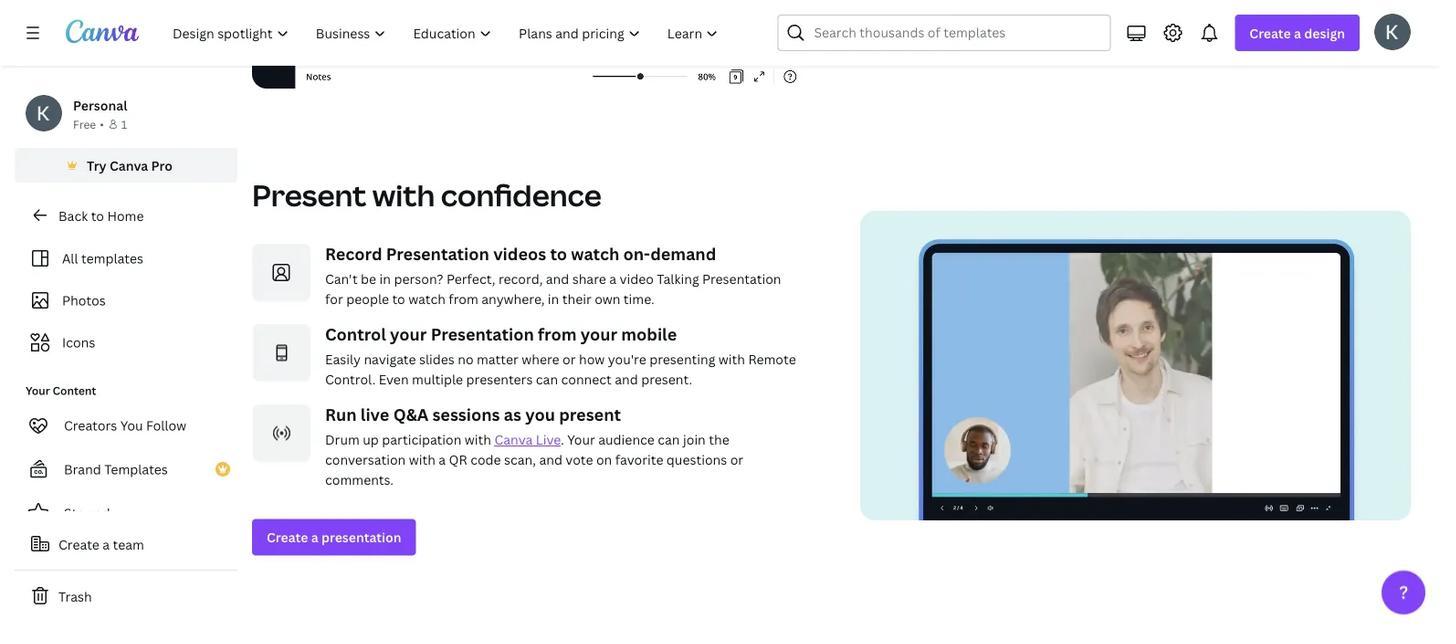 Task type: locate. For each thing, give the bounding box(es) containing it.
0 horizontal spatial from
[[449, 290, 479, 308]]

from down perfect,
[[449, 290, 479, 308]]

kendall parks image
[[1375, 13, 1411, 50]]

presentation up person? on the left top
[[386, 243, 490, 265]]

on-
[[623, 243, 651, 265]]

code
[[471, 451, 501, 468]]

or inside . your audience can join the conversation with a qr code scan, and vote on favorite questions or comments.
[[731, 451, 744, 468]]

0 vertical spatial can
[[536, 371, 558, 388]]

can left join
[[658, 431, 680, 448]]

present.
[[641, 371, 693, 388]]

your up the "how"
[[581, 323, 618, 346]]

1 horizontal spatial or
[[731, 451, 744, 468]]

create inside dropdown button
[[1250, 24, 1291, 42]]

anywhere,
[[482, 290, 545, 308]]

0 vertical spatial create a presentation
[[876, 35, 1010, 52]]

1 vertical spatial presentation
[[703, 270, 782, 288]]

with down participation
[[409, 451, 436, 468]]

watch down person? on the left top
[[409, 290, 446, 308]]

and inside record presentation videos to watch on-demand can't be in person? perfect, record, and share a video talking presentation for people to watch from anywhere, in their own time.
[[546, 270, 569, 288]]

in right be
[[380, 270, 391, 288]]

easily
[[325, 351, 361, 368]]

can down where
[[536, 371, 558, 388]]

photos
[[62, 292, 106, 309]]

1 vertical spatial from
[[538, 323, 577, 346]]

1 horizontal spatial your
[[581, 323, 618, 346]]

1 vertical spatial watch
[[409, 290, 446, 308]]

live
[[536, 431, 561, 448]]

1 horizontal spatial canva
[[495, 431, 533, 448]]

in left the their
[[548, 290, 559, 308]]

questions
[[667, 451, 727, 468]]

0 vertical spatial watch
[[571, 243, 620, 265]]

try canva pro
[[87, 157, 173, 174]]

1 vertical spatial and
[[615, 371, 638, 388]]

brand
[[64, 461, 101, 478]]

0 vertical spatial your
[[26, 383, 50, 398]]

starred
[[64, 505, 110, 522]]

canva up scan,
[[495, 431, 533, 448]]

your right .
[[567, 431, 595, 448]]

a inside . your audience can join the conversation with a qr code scan, and vote on favorite questions or comments.
[[439, 451, 446, 468]]

1 horizontal spatial create a presentation
[[876, 35, 1010, 52]]

or left the "how"
[[563, 351, 576, 368]]

share
[[573, 270, 606, 288]]

in
[[380, 270, 391, 288], [548, 290, 559, 308]]

back to home link
[[15, 197, 238, 234]]

their
[[562, 290, 592, 308]]

0 vertical spatial and
[[546, 270, 569, 288]]

2 vertical spatial presentation
[[431, 323, 534, 346]]

even
[[379, 371, 409, 388]]

0 vertical spatial or
[[563, 351, 576, 368]]

and up the their
[[546, 270, 569, 288]]

0 vertical spatial canva
[[110, 157, 148, 174]]

present
[[559, 404, 621, 426]]

participation
[[382, 431, 462, 448]]

None search field
[[778, 15, 1111, 51]]

content
[[53, 383, 96, 398]]

with left "remote"
[[719, 351, 745, 368]]

or right 'questions'
[[731, 451, 744, 468]]

your
[[26, 383, 50, 398], [567, 431, 595, 448]]

1 vertical spatial or
[[731, 451, 744, 468]]

create a presentation for the leftmost create a presentation link
[[267, 529, 402, 546]]

a inside button
[[103, 536, 110, 553]]

1 vertical spatial create a presentation
[[267, 529, 402, 546]]

0 horizontal spatial canva
[[110, 157, 148, 174]]

1 vertical spatial in
[[548, 290, 559, 308]]

all
[[62, 250, 78, 267]]

0 horizontal spatial or
[[563, 351, 576, 368]]

your inside . your audience can join the conversation with a qr code scan, and vote on favorite questions or comments.
[[567, 431, 595, 448]]

and down you're
[[615, 371, 638, 388]]

2 vertical spatial and
[[539, 451, 563, 468]]

free
[[73, 116, 96, 132]]

from up where
[[538, 323, 577, 346]]

to right back
[[91, 207, 104, 224]]

with inside . your audience can join the conversation with a qr code scan, and vote on favorite questions or comments.
[[409, 451, 436, 468]]

or
[[563, 351, 576, 368], [731, 451, 744, 468]]

multiple
[[412, 371, 463, 388]]

trash
[[58, 588, 92, 605]]

1 vertical spatial presentation
[[321, 529, 402, 546]]

0 vertical spatial presentation
[[386, 243, 490, 265]]

and down live
[[539, 451, 563, 468]]

0 horizontal spatial create a presentation
[[267, 529, 402, 546]]

to down person? on the left top
[[392, 290, 405, 308]]

with
[[372, 175, 435, 215], [719, 351, 745, 368], [465, 431, 491, 448], [409, 451, 436, 468]]

0 vertical spatial create a presentation link
[[861, 25, 1025, 62]]

record presentation videos to watch on-demand image
[[252, 243, 311, 302]]

drum up participation with canva live
[[325, 431, 561, 448]]

0 horizontal spatial can
[[536, 371, 558, 388]]

0 horizontal spatial to
[[91, 207, 104, 224]]

presentation up matter
[[431, 323, 534, 346]]

be
[[361, 270, 376, 288]]

1 vertical spatial your
[[567, 431, 595, 448]]

your left the content
[[26, 383, 50, 398]]

for
[[325, 290, 343, 308]]

0 horizontal spatial create a presentation link
[[252, 519, 416, 556]]

1 horizontal spatial from
[[538, 323, 577, 346]]

can inside . your audience can join the conversation with a qr code scan, and vote on favorite questions or comments.
[[658, 431, 680, 448]]

present with confidence
[[252, 175, 602, 215]]

icons
[[62, 334, 95, 351]]

how
[[579, 351, 605, 368]]

where
[[522, 351, 560, 368]]

your
[[390, 323, 427, 346], [581, 323, 618, 346]]

to right the videos
[[550, 243, 567, 265]]

2 your from the left
[[581, 323, 618, 346]]

you
[[525, 404, 555, 426]]

1 horizontal spatial your
[[567, 431, 595, 448]]

canva
[[110, 157, 148, 174], [495, 431, 533, 448]]

watch up share
[[571, 243, 620, 265]]

run
[[325, 404, 357, 426]]

talking
[[657, 270, 699, 288]]

1 horizontal spatial create a presentation link
[[861, 25, 1025, 62]]

2 horizontal spatial to
[[550, 243, 567, 265]]

connect
[[561, 371, 612, 388]]

0 horizontal spatial your
[[390, 323, 427, 346]]

1 vertical spatial can
[[658, 431, 680, 448]]

1 horizontal spatial watch
[[571, 243, 620, 265]]

create for rightmost create a presentation link
[[876, 35, 917, 52]]

and
[[546, 270, 569, 288], [615, 371, 638, 388], [539, 451, 563, 468]]

confidence
[[441, 175, 602, 215]]

creators you follow
[[64, 417, 186, 434]]

0 horizontal spatial presentation
[[321, 529, 402, 546]]

1 horizontal spatial to
[[392, 290, 405, 308]]

0 vertical spatial presentation
[[930, 35, 1010, 52]]

no
[[458, 351, 474, 368]]

present
[[252, 175, 367, 215]]

time.
[[624, 290, 655, 308]]

presenters
[[466, 371, 533, 388]]

0 vertical spatial to
[[91, 207, 104, 224]]

.
[[561, 431, 564, 448]]

presentation down the demand
[[703, 270, 782, 288]]

live
[[361, 404, 390, 426]]

vote
[[566, 451, 593, 468]]

record presentation videos to watch on-demand can't be in person? perfect, record, and share a video talking presentation for people to watch from anywhere, in their own time.
[[325, 243, 782, 308]]

create a presentation link
[[861, 25, 1025, 62], [252, 519, 416, 556]]

comments.
[[325, 471, 394, 489]]

your up 'navigate'
[[390, 323, 427, 346]]

canva right try
[[110, 157, 148, 174]]

run live q&a sessions as you present image
[[252, 404, 311, 463]]

canva inside button
[[110, 157, 148, 174]]

demand
[[651, 243, 717, 265]]

watch
[[571, 243, 620, 265], [409, 290, 446, 308]]

brand templates
[[64, 461, 168, 478]]

0 vertical spatial in
[[380, 270, 391, 288]]

or inside control your presentation from your mobile easily navigate slides no matter where or how you're presenting with remote control. even multiple presenters can connect and present.
[[563, 351, 576, 368]]

0 horizontal spatial watch
[[409, 290, 446, 308]]

1 vertical spatial create a presentation link
[[252, 519, 416, 556]]

can inside control your presentation from your mobile easily navigate slides no matter where or how you're presenting with remote control. even multiple presenters can connect and present.
[[536, 371, 558, 388]]

creators
[[64, 417, 117, 434]]

create
[[1250, 24, 1291, 42], [876, 35, 917, 52], [267, 529, 308, 546], [58, 536, 99, 553]]

1 horizontal spatial can
[[658, 431, 680, 448]]

presentation
[[930, 35, 1010, 52], [321, 529, 402, 546]]

1 horizontal spatial presentation
[[930, 35, 1010, 52]]

0 vertical spatial from
[[449, 290, 479, 308]]

can't
[[325, 270, 358, 288]]

navigate
[[364, 351, 416, 368]]



Task type: describe. For each thing, give the bounding box(es) containing it.
0 horizontal spatial in
[[380, 270, 391, 288]]

all templates
[[62, 250, 143, 267]]

control
[[325, 323, 386, 346]]

create a design button
[[1235, 15, 1360, 51]]

all templates link
[[26, 241, 227, 276]]

matter
[[477, 351, 519, 368]]

2 vertical spatial to
[[392, 290, 405, 308]]

1 horizontal spatial in
[[548, 290, 559, 308]]

a inside dropdown button
[[1295, 24, 1302, 42]]

favorite
[[615, 451, 664, 468]]

1 your from the left
[[390, 323, 427, 346]]

slides
[[419, 351, 455, 368]]

a inside record presentation videos to watch on-demand can't be in person? perfect, record, and share a video talking presentation for people to watch from anywhere, in their own time.
[[610, 270, 617, 288]]

your content
[[26, 383, 96, 398]]

record
[[325, 243, 382, 265]]

run live q&a sessions as you present
[[325, 404, 621, 426]]

people
[[346, 290, 389, 308]]

presentation for the leftmost create a presentation link
[[321, 529, 402, 546]]

creators you follow link
[[15, 407, 238, 444]]

with up 'code'
[[465, 431, 491, 448]]

drum
[[325, 431, 360, 448]]

and inside control your presentation from your mobile easily navigate slides no matter where or how you're presenting with remote control. even multiple presenters can connect and present.
[[615, 371, 638, 388]]

perfect,
[[447, 270, 496, 288]]

presentation for rightmost create a presentation link
[[930, 35, 1010, 52]]

join
[[683, 431, 706, 448]]

qr
[[449, 451, 467, 468]]

control.
[[325, 371, 376, 388]]

try
[[87, 157, 107, 174]]

create a presentation for rightmost create a presentation link
[[876, 35, 1010, 52]]

1 vertical spatial canva
[[495, 431, 533, 448]]

1 vertical spatial to
[[550, 243, 567, 265]]

create a team
[[58, 536, 144, 553]]

starred link
[[15, 495, 238, 532]]

video
[[620, 270, 654, 288]]

with up record
[[372, 175, 435, 215]]

pro
[[151, 157, 173, 174]]

free •
[[73, 116, 104, 132]]

try canva pro button
[[15, 148, 238, 183]]

templates
[[104, 461, 168, 478]]

person?
[[394, 270, 444, 288]]

1
[[121, 116, 127, 132]]

team
[[113, 536, 144, 553]]

conversation
[[325, 451, 406, 468]]

with inside control your presentation from your mobile easily navigate slides no matter where or how you're presenting with remote control. even multiple presenters can connect and present.
[[719, 351, 745, 368]]

control your presentation from your mobile image
[[252, 324, 311, 382]]

the
[[709, 431, 730, 448]]

from inside record presentation videos to watch on-demand can't be in person? perfect, record, and share a video talking presentation for people to watch from anywhere, in their own time.
[[449, 290, 479, 308]]

photos link
[[26, 283, 227, 318]]

0 horizontal spatial your
[[26, 383, 50, 398]]

create for create a design dropdown button
[[1250, 24, 1291, 42]]

presentation inside control your presentation from your mobile easily navigate slides no matter where or how you're presenting with remote control. even multiple presenters can connect and present.
[[431, 323, 534, 346]]

create for the leftmost create a presentation link
[[267, 529, 308, 546]]

top level navigation element
[[161, 15, 734, 51]]

brand templates link
[[15, 451, 238, 488]]

remote
[[749, 351, 796, 368]]

to inside "link"
[[91, 207, 104, 224]]

personal
[[73, 96, 127, 114]]

canva live link
[[495, 431, 561, 448]]

design
[[1305, 24, 1346, 42]]

up
[[363, 431, 379, 448]]

home
[[107, 207, 144, 224]]

control your presentation from your mobile easily navigate slides no matter where or how you're presenting with remote control. even multiple presenters can connect and present.
[[325, 323, 796, 388]]

presenting
[[650, 351, 716, 368]]

and inside . your audience can join the conversation with a qr code scan, and vote on favorite questions or comments.
[[539, 451, 563, 468]]

q&a
[[393, 404, 429, 426]]

mobile
[[621, 323, 677, 346]]

sessions
[[432, 404, 500, 426]]

create a team button
[[15, 526, 238, 563]]

create inside button
[[58, 536, 99, 553]]

back
[[58, 207, 88, 224]]

icons link
[[26, 325, 227, 360]]

templates
[[81, 250, 143, 267]]

scan,
[[504, 451, 536, 468]]

record,
[[499, 270, 543, 288]]

follow
[[146, 417, 186, 434]]

from inside control your presentation from your mobile easily navigate slides no matter where or how you're presenting with remote control. even multiple presenters can connect and present.
[[538, 323, 577, 346]]

you're
[[608, 351, 647, 368]]

back to home
[[58, 207, 144, 224]]

videos
[[493, 243, 546, 265]]

you
[[120, 417, 143, 434]]

•
[[100, 116, 104, 132]]

audience
[[599, 431, 655, 448]]

own
[[595, 290, 621, 308]]

as
[[504, 404, 522, 426]]

trash link
[[15, 578, 238, 615]]

Search search field
[[814, 16, 1099, 50]]



Task type: vqa. For each thing, say whether or not it's contained in the screenshot.
Starred link at the left bottom of page
yes



